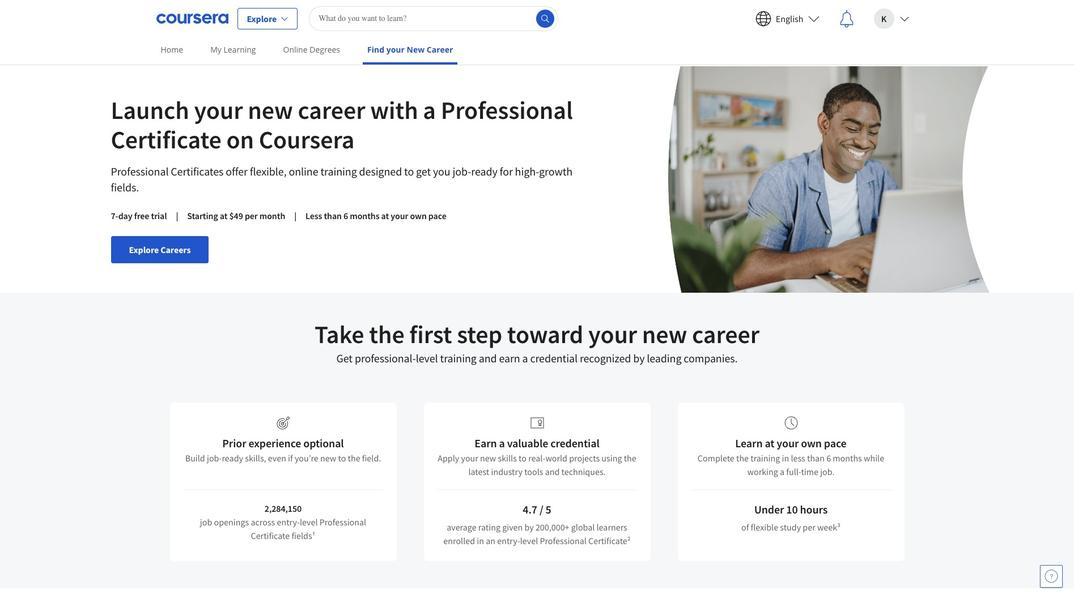 Task type: vqa. For each thing, say whether or not it's contained in the screenshot.
COMPANIES.
yes



Task type: describe. For each thing, give the bounding box(es) containing it.
under 10 hours of flexible study per week³
[[741, 503, 841, 533]]

take the first step toward your new career get professional-level training and earn a credential recognized by leading companies.
[[315, 319, 760, 366]]

coursera image
[[156, 9, 228, 27]]

degrees
[[310, 44, 340, 55]]

complete
[[698, 453, 734, 464]]

flexible,
[[250, 164, 287, 179]]

What do you want to learn? text field
[[309, 6, 558, 31]]

trial | starting
[[151, 210, 218, 222]]

6 inside the learn at your own pace complete the training in less than 6 months while working a full-time job.
[[827, 453, 831, 464]]

your inside the earn a valuable credential apply your new skills to real-world projects using the latest industry tools and techniques.
[[461, 453, 478, 464]]

learners
[[597, 522, 627, 533]]

earn
[[475, 436, 497, 451]]

entry- inside 2,284,150 job openings across entry-level professional certificate fields¹
[[277, 517, 300, 528]]

$49
[[229, 210, 243, 222]]

english button
[[746, 0, 828, 37]]

home
[[161, 44, 183, 55]]

world
[[546, 453, 567, 464]]

home link
[[156, 37, 188, 62]]

per for free
[[245, 210, 258, 222]]

explore careers
[[129, 244, 191, 256]]

new inside launch your new career with a professional certificate on coursera
[[248, 95, 293, 126]]

to inside professional certificates offer flexible, online training designed to get you job-ready for high-growth fields.
[[404, 164, 414, 179]]

10
[[786, 503, 798, 517]]

high-
[[515, 164, 539, 179]]

toward
[[507, 319, 583, 350]]

k
[[881, 13, 887, 24]]

of
[[741, 522, 749, 533]]

prior
[[222, 436, 246, 451]]

given
[[502, 522, 523, 533]]

new inside the earn a valuable credential apply your new skills to real-world projects using the latest industry tools and techniques.
[[480, 453, 496, 464]]

explore button
[[237, 8, 298, 29]]

online
[[283, 44, 308, 55]]

online degrees
[[283, 44, 340, 55]]

the inside the take the first step toward your new career get professional-level training and earn a credential recognized by leading companies.
[[369, 319, 405, 350]]

day
[[118, 210, 132, 222]]

experience
[[249, 436, 301, 451]]

0 horizontal spatial own
[[410, 210, 427, 222]]

ready inside prior experience optional build job-ready skills, even if you're new to the field.
[[222, 453, 243, 464]]

1 horizontal spatial at
[[381, 210, 389, 222]]

optional
[[303, 436, 344, 451]]

real-
[[528, 453, 546, 464]]

in inside the learn at your own pace complete the training in less than 6 months while working a full-time job.
[[782, 453, 789, 464]]

rating
[[478, 522, 500, 533]]

fields¹
[[292, 531, 315, 542]]

a inside the learn at your own pace complete the training in less than 6 months while working a full-time job.
[[780, 467, 785, 478]]

fields.
[[111, 180, 139, 194]]

by inside the take the first step toward your new career get professional-level training and earn a credential recognized by leading companies.
[[633, 351, 645, 366]]

under
[[754, 503, 784, 517]]

professional inside professional certificates offer flexible, online training designed to get you job-ready for high-growth fields.
[[111, 164, 169, 179]]

growth
[[539, 164, 573, 179]]

your inside launch your new career with a professional certificate on coursera
[[194, 95, 243, 126]]

my learning
[[210, 44, 256, 55]]

job- inside prior experience optional build job-ready skills, even if you're new to the field.
[[207, 453, 222, 464]]

job
[[200, 517, 212, 528]]

2,284,150 job openings across entry-level professional certificate fields¹
[[200, 503, 366, 542]]

professional certificates offer flexible, online training designed to get you job-ready for high-growth fields.
[[111, 164, 573, 194]]

apply
[[438, 453, 459, 464]]

your inside the take the first step toward your new career get professional-level training and earn a credential recognized by leading companies.
[[588, 319, 637, 350]]

working
[[747, 467, 778, 478]]

industry
[[491, 467, 523, 478]]

hours
[[800, 503, 828, 517]]

credential inside the take the first step toward your new career get professional-level training and earn a credential recognized by leading companies.
[[530, 351, 578, 366]]

than inside the learn at your own pace complete the training in less than 6 months while working a full-time job.
[[807, 453, 825, 464]]

on
[[226, 124, 254, 155]]

tools
[[524, 467, 543, 478]]

launch
[[111, 95, 189, 126]]

the inside the learn at your own pace complete the training in less than 6 months while working a full-time job.
[[736, 453, 749, 464]]

take
[[315, 319, 364, 350]]

certificate for 2,284,150
[[251, 531, 290, 542]]

prior experience optional build job-ready skills, even if you're new to the field.
[[185, 436, 381, 464]]

career inside the take the first step toward your new career get professional-level training and earn a credential recognized by leading companies.
[[692, 319, 760, 350]]

and inside the take the first step toward your new career get professional-level training and earn a credential recognized by leading companies.
[[479, 351, 497, 366]]

projects
[[569, 453, 600, 464]]

training inside the learn at your own pace complete the training in less than 6 months while working a full-time job.
[[751, 453, 780, 464]]

explore careers link
[[111, 236, 209, 264]]

0 horizontal spatial at
[[220, 210, 228, 222]]

professional inside 4.7 / 5 average rating given by 200,000+ global learners enrolled in an entry-level professional certificate²
[[540, 536, 587, 547]]

while
[[864, 453, 884, 464]]

entry- inside 4.7 / 5 average rating given by 200,000+ global learners enrolled in an entry-level professional certificate²
[[497, 536, 520, 547]]

0 horizontal spatial than
[[324, 210, 342, 222]]

a inside the take the first step toward your new career get professional-level training and earn a credential recognized by leading companies.
[[522, 351, 528, 366]]

in inside 4.7 / 5 average rating given by 200,000+ global learners enrolled in an entry-level professional certificate²
[[477, 536, 484, 547]]

careers
[[161, 244, 191, 256]]

week³
[[817, 522, 841, 533]]

2,284,150
[[265, 503, 302, 515]]

an
[[486, 536, 495, 547]]

global
[[571, 522, 595, 533]]

skills,
[[245, 453, 266, 464]]

and inside the earn a valuable credential apply your new skills to real-world projects using the latest industry tools and techniques.
[[545, 467, 560, 478]]

find
[[367, 44, 384, 55]]

0 vertical spatial months
[[350, 210, 379, 222]]

enrolled
[[443, 536, 475, 547]]

4.7 / 5 average rating given by 200,000+ global learners enrolled in an entry-level professional certificate²
[[443, 503, 631, 547]]

own inside the learn at your own pace complete the training in less than 6 months while working a full-time job.
[[801, 436, 822, 451]]

english
[[776, 13, 803, 24]]

offer
[[226, 164, 248, 179]]

job.
[[820, 467, 835, 478]]

recognized
[[580, 351, 631, 366]]

my
[[210, 44, 222, 55]]

the inside prior experience optional build job-ready skills, even if you're new to the field.
[[348, 453, 360, 464]]

per for hours
[[803, 522, 815, 533]]

month | less
[[259, 210, 322, 222]]

designed
[[359, 164, 402, 179]]

full-
[[786, 467, 801, 478]]



Task type: locate. For each thing, give the bounding box(es) containing it.
months up the "job."
[[833, 453, 862, 464]]

job- right you
[[453, 164, 471, 179]]

at down designed
[[381, 210, 389, 222]]

0 vertical spatial 6
[[344, 210, 348, 222]]

your
[[386, 44, 405, 55], [194, 95, 243, 126], [391, 210, 408, 222], [588, 319, 637, 350], [777, 436, 799, 451], [461, 453, 478, 464]]

pace up the "job."
[[824, 436, 847, 451]]

level inside 2,284,150 job openings across entry-level professional certificate fields¹
[[300, 517, 318, 528]]

the inside the earn a valuable credential apply your new skills to real-world projects using the latest industry tools and techniques.
[[624, 453, 636, 464]]

training down step
[[440, 351, 477, 366]]

find your new career
[[367, 44, 453, 55]]

level
[[416, 351, 438, 366], [300, 517, 318, 528], [520, 536, 538, 547]]

1 vertical spatial in
[[477, 536, 484, 547]]

0 vertical spatial job-
[[453, 164, 471, 179]]

1 horizontal spatial by
[[633, 351, 645, 366]]

1 vertical spatial and
[[545, 467, 560, 478]]

2 horizontal spatial level
[[520, 536, 538, 547]]

credential down toward
[[530, 351, 578, 366]]

you
[[433, 164, 450, 179]]

using
[[602, 453, 622, 464]]

a
[[423, 95, 436, 126], [522, 351, 528, 366], [499, 436, 505, 451], [780, 467, 785, 478]]

certificate up certificates
[[111, 124, 221, 155]]

1 vertical spatial level
[[300, 517, 318, 528]]

6
[[344, 210, 348, 222], [827, 453, 831, 464]]

1 horizontal spatial entry-
[[497, 536, 520, 547]]

professional inside 2,284,150 job openings across entry-level professional certificate fields¹
[[319, 517, 366, 528]]

0 horizontal spatial by
[[525, 522, 534, 533]]

the left field.
[[348, 453, 360, 464]]

ready inside professional certificates offer flexible, online training designed to get you job-ready for high-growth fields.
[[471, 164, 498, 179]]

career
[[427, 44, 453, 55]]

training right online on the top of the page
[[320, 164, 357, 179]]

credential up the projects
[[551, 436, 600, 451]]

per down hours
[[803, 522, 815, 533]]

flexible
[[751, 522, 778, 533]]

certificate for launch
[[111, 124, 221, 155]]

0 horizontal spatial entry-
[[277, 517, 300, 528]]

1 vertical spatial pace
[[824, 436, 847, 451]]

months inside the learn at your own pace complete the training in less than 6 months while working a full-time job.
[[833, 453, 862, 464]]

with
[[370, 95, 418, 126]]

1 vertical spatial explore
[[129, 244, 159, 256]]

0 horizontal spatial ready
[[222, 453, 243, 464]]

companies.
[[684, 351, 738, 366]]

1 horizontal spatial level
[[416, 351, 438, 366]]

training inside professional certificates offer flexible, online training designed to get you job-ready for high-growth fields.
[[320, 164, 357, 179]]

/
[[540, 503, 543, 517]]

and down world
[[545, 467, 560, 478]]

0 vertical spatial and
[[479, 351, 497, 366]]

at right learn
[[765, 436, 775, 451]]

7-
[[111, 210, 118, 222]]

earn
[[499, 351, 520, 366]]

a up skills
[[499, 436, 505, 451]]

1 vertical spatial per
[[803, 522, 815, 533]]

1 vertical spatial 6
[[827, 453, 831, 464]]

get
[[416, 164, 431, 179]]

by right given
[[525, 522, 534, 533]]

certificate down across
[[251, 531, 290, 542]]

to left real-
[[519, 453, 527, 464]]

ready left for
[[471, 164, 498, 179]]

and left earn at the left bottom of the page
[[479, 351, 497, 366]]

0 horizontal spatial pace
[[428, 210, 446, 222]]

own up the less
[[801, 436, 822, 451]]

0 vertical spatial ready
[[471, 164, 498, 179]]

0 vertical spatial per
[[245, 210, 258, 222]]

learn
[[735, 436, 763, 451]]

0 horizontal spatial training
[[320, 164, 357, 179]]

200,000+
[[536, 522, 569, 533]]

first
[[409, 319, 452, 350]]

across
[[251, 517, 275, 528]]

field.
[[362, 453, 381, 464]]

and
[[479, 351, 497, 366], [545, 467, 560, 478]]

the down learn
[[736, 453, 749, 464]]

6 down professional certificates offer flexible, online training designed to get you job-ready for high-growth fields.
[[344, 210, 348, 222]]

explore up 'learning'
[[247, 13, 277, 24]]

1 horizontal spatial job-
[[453, 164, 471, 179]]

2 horizontal spatial to
[[519, 453, 527, 464]]

training inside the take the first step toward your new career get professional-level training and earn a credential recognized by leading companies.
[[440, 351, 477, 366]]

valuable
[[507, 436, 548, 451]]

2 vertical spatial training
[[751, 453, 780, 464]]

in left the less
[[782, 453, 789, 464]]

1 horizontal spatial to
[[404, 164, 414, 179]]

ready down prior
[[222, 453, 243, 464]]

by left the leading
[[633, 351, 645, 366]]

0 horizontal spatial certificate
[[111, 124, 221, 155]]

own
[[410, 210, 427, 222], [801, 436, 822, 451]]

1 horizontal spatial pace
[[824, 436, 847, 451]]

to inside prior experience optional build job-ready skills, even if you're new to the field.
[[338, 453, 346, 464]]

5
[[546, 503, 551, 517]]

at inside the learn at your own pace complete the training in less than 6 months while working a full-time job.
[[765, 436, 775, 451]]

1 vertical spatial months
[[833, 453, 862, 464]]

new
[[407, 44, 425, 55]]

latest
[[468, 467, 489, 478]]

1 horizontal spatial per
[[803, 522, 815, 533]]

level down the first
[[416, 351, 438, 366]]

2 horizontal spatial training
[[751, 453, 780, 464]]

professional inside launch your new career with a professional certificate on coursera
[[441, 95, 573, 126]]

to
[[404, 164, 414, 179], [338, 453, 346, 464], [519, 453, 527, 464]]

credential inside the earn a valuable credential apply your new skills to real-world projects using the latest industry tools and techniques.
[[551, 436, 600, 451]]

level inside 4.7 / 5 average rating given by 200,000+ global learners enrolled in an entry-level professional certificate²
[[520, 536, 538, 547]]

1 vertical spatial certificate
[[251, 531, 290, 542]]

explore for explore
[[247, 13, 277, 24]]

pace down you
[[428, 210, 446, 222]]

online degrees link
[[279, 37, 345, 62]]

2 horizontal spatial at
[[765, 436, 775, 451]]

per
[[245, 210, 258, 222], [803, 522, 815, 533]]

1 vertical spatial training
[[440, 351, 477, 366]]

1 vertical spatial ready
[[222, 453, 243, 464]]

than up the time
[[807, 453, 825, 464]]

career inside launch your new career with a professional certificate on coursera
[[298, 95, 365, 126]]

0 vertical spatial certificate
[[111, 124, 221, 155]]

months
[[350, 210, 379, 222], [833, 453, 862, 464]]

launch your new career with a professional certificate on coursera
[[111, 95, 573, 155]]

professional-
[[355, 351, 416, 366]]

in left an
[[477, 536, 484, 547]]

free
[[134, 210, 149, 222]]

0 horizontal spatial career
[[298, 95, 365, 126]]

get
[[336, 351, 353, 366]]

1 horizontal spatial than
[[807, 453, 825, 464]]

1 vertical spatial entry-
[[497, 536, 520, 547]]

new inside the take the first step toward your new career get professional-level training and earn a credential recognized by leading companies.
[[642, 319, 687, 350]]

level up fields¹
[[300, 517, 318, 528]]

1 vertical spatial than
[[807, 453, 825, 464]]

training up working
[[751, 453, 780, 464]]

even
[[268, 453, 286, 464]]

certificate
[[111, 124, 221, 155], [251, 531, 290, 542]]

1 horizontal spatial in
[[782, 453, 789, 464]]

2 vertical spatial level
[[520, 536, 538, 547]]

0 vertical spatial own
[[410, 210, 427, 222]]

1 horizontal spatial ready
[[471, 164, 498, 179]]

step
[[457, 319, 502, 350]]

learning
[[224, 44, 256, 55]]

0 vertical spatial career
[[298, 95, 365, 126]]

certificate inside 2,284,150 job openings across entry-level professional certificate fields¹
[[251, 531, 290, 542]]

average
[[447, 522, 476, 533]]

0 horizontal spatial job-
[[207, 453, 222, 464]]

0 horizontal spatial 6
[[344, 210, 348, 222]]

0 horizontal spatial per
[[245, 210, 258, 222]]

less
[[791, 453, 805, 464]]

own down get
[[410, 210, 427, 222]]

1 horizontal spatial 6
[[827, 453, 831, 464]]

1 horizontal spatial career
[[692, 319, 760, 350]]

to inside the earn a valuable credential apply your new skills to real-world projects using the latest industry tools and techniques.
[[519, 453, 527, 464]]

0 horizontal spatial months
[[350, 210, 379, 222]]

0 horizontal spatial explore
[[129, 244, 159, 256]]

my learning link
[[206, 37, 260, 62]]

at left $49 at the top of page
[[220, 210, 228, 222]]

0 vertical spatial in
[[782, 453, 789, 464]]

per inside under 10 hours of flexible study per week³
[[803, 522, 815, 533]]

techniques.
[[561, 467, 606, 478]]

openings
[[214, 517, 249, 528]]

0 vertical spatial training
[[320, 164, 357, 179]]

by inside 4.7 / 5 average rating given by 200,000+ global learners enrolled in an entry-level professional certificate²
[[525, 522, 534, 533]]

0 vertical spatial than
[[324, 210, 342, 222]]

certificate inside launch your new career with a professional certificate on coursera
[[111, 124, 221, 155]]

ready
[[471, 164, 498, 179], [222, 453, 243, 464]]

online
[[289, 164, 318, 179]]

1 horizontal spatial training
[[440, 351, 477, 366]]

time
[[801, 467, 818, 478]]

level down given
[[520, 536, 538, 547]]

entry- down 2,284,150
[[277, 517, 300, 528]]

pace inside the learn at your own pace complete the training in less than 6 months while working a full-time job.
[[824, 436, 847, 451]]

new
[[248, 95, 293, 126], [642, 319, 687, 350], [320, 453, 336, 464], [480, 453, 496, 464]]

1 horizontal spatial and
[[545, 467, 560, 478]]

the up "professional-"
[[369, 319, 405, 350]]

0 horizontal spatial to
[[338, 453, 346, 464]]

0 horizontal spatial and
[[479, 351, 497, 366]]

entry-
[[277, 517, 300, 528], [497, 536, 520, 547]]

0 vertical spatial explore
[[247, 13, 277, 24]]

0 vertical spatial level
[[416, 351, 438, 366]]

1 vertical spatial by
[[525, 522, 534, 533]]

find your new career link
[[363, 37, 458, 65]]

your inside the learn at your own pace complete the training in less than 6 months while working a full-time job.
[[777, 436, 799, 451]]

k button
[[865, 0, 918, 37]]

the right using
[[624, 453, 636, 464]]

by
[[633, 351, 645, 366], [525, 522, 534, 533]]

than down professional certificates offer flexible, online training designed to get you job-ready for high-growth fields.
[[324, 210, 342, 222]]

explore for explore careers
[[129, 244, 159, 256]]

you're
[[295, 453, 318, 464]]

earn a valuable credential apply your new skills to real-world projects using the latest industry tools and techniques.
[[438, 436, 636, 478]]

job- right build
[[207, 453, 222, 464]]

0 horizontal spatial in
[[477, 536, 484, 547]]

job- inside professional certificates offer flexible, online training designed to get you job-ready for high-growth fields.
[[453, 164, 471, 179]]

0 horizontal spatial level
[[300, 517, 318, 528]]

0 vertical spatial by
[[633, 351, 645, 366]]

1 vertical spatial career
[[692, 319, 760, 350]]

coursera
[[259, 124, 354, 155]]

explore left careers
[[129, 244, 159, 256]]

the
[[369, 319, 405, 350], [348, 453, 360, 464], [624, 453, 636, 464], [736, 453, 749, 464]]

if
[[288, 453, 293, 464]]

1 horizontal spatial months
[[833, 453, 862, 464]]

0 vertical spatial credential
[[530, 351, 578, 366]]

6 up the "job."
[[827, 453, 831, 464]]

in
[[782, 453, 789, 464], [477, 536, 484, 547]]

None search field
[[309, 6, 558, 31]]

help center image
[[1045, 570, 1058, 584]]

1 vertical spatial own
[[801, 436, 822, 451]]

a left the full-
[[780, 467, 785, 478]]

a right earn at the left bottom of the page
[[522, 351, 528, 366]]

job-
[[453, 164, 471, 179], [207, 453, 222, 464]]

1 vertical spatial credential
[[551, 436, 600, 451]]

entry- down given
[[497, 536, 520, 547]]

1 horizontal spatial certificate
[[251, 531, 290, 542]]

months down professional certificates offer flexible, online training designed to get you job-ready for high-growth fields.
[[350, 210, 379, 222]]

1 vertical spatial job-
[[207, 453, 222, 464]]

1 horizontal spatial explore
[[247, 13, 277, 24]]

new inside prior experience optional build job-ready skills, even if you're new to the field.
[[320, 453, 336, 464]]

1 horizontal spatial own
[[801, 436, 822, 451]]

a inside the earn a valuable credential apply your new skills to real-world projects using the latest industry tools and techniques.
[[499, 436, 505, 451]]

leading
[[647, 351, 682, 366]]

per right $49 at the top of page
[[245, 210, 258, 222]]

credential
[[530, 351, 578, 366], [551, 436, 600, 451]]

certificates
[[171, 164, 224, 179]]

level inside the take the first step toward your new career get professional-level training and earn a credential recognized by leading companies.
[[416, 351, 438, 366]]

0 vertical spatial entry-
[[277, 517, 300, 528]]

certificate²
[[588, 536, 631, 547]]

to down optional
[[338, 453, 346, 464]]

a right with
[[423, 95, 436, 126]]

0 vertical spatial pace
[[428, 210, 446, 222]]

build
[[185, 453, 205, 464]]

to left get
[[404, 164, 414, 179]]

a inside launch your new career with a professional certificate on coursera
[[423, 95, 436, 126]]

career
[[298, 95, 365, 126], [692, 319, 760, 350]]

explore inside dropdown button
[[247, 13, 277, 24]]



